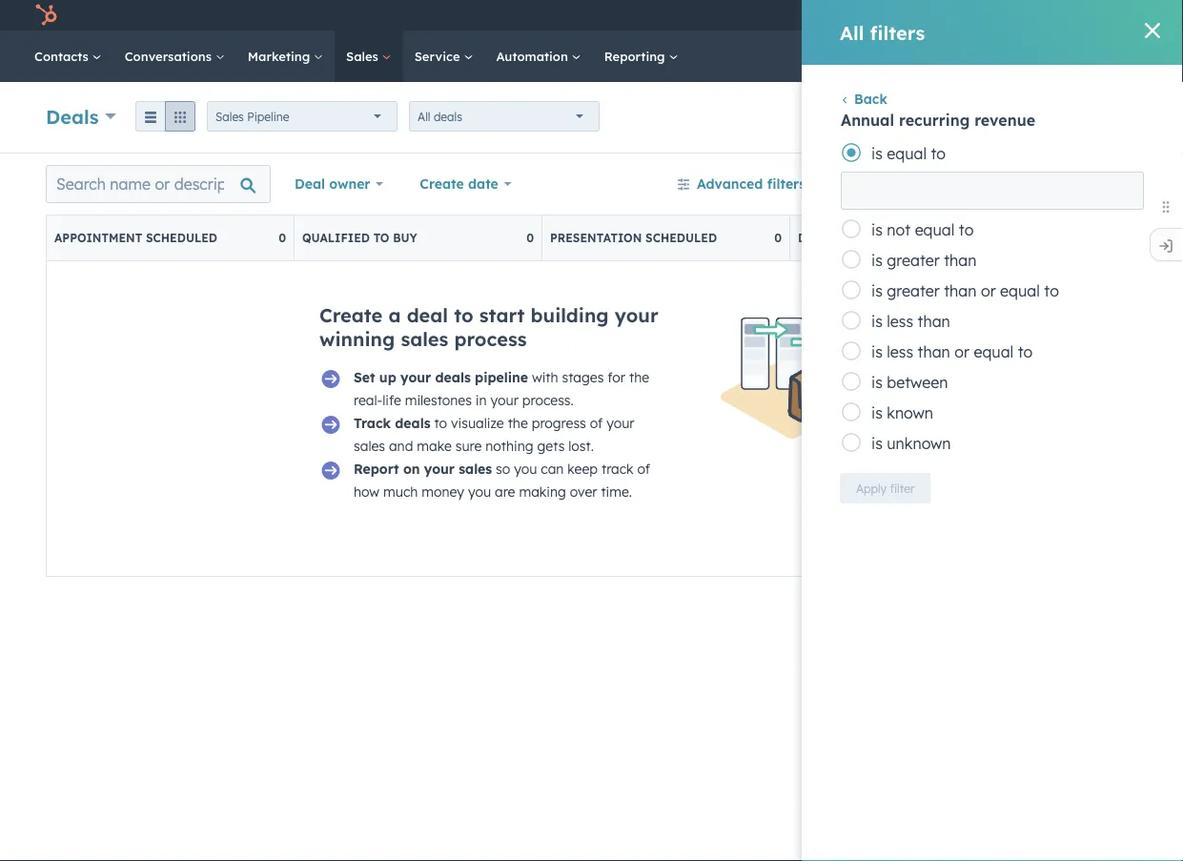 Task type: vqa. For each thing, say whether or not it's contained in the screenshot.


Task type: locate. For each thing, give the bounding box(es) containing it.
sales inside popup button
[[216, 109, 244, 124]]

group
[[136, 101, 196, 132]]

1 greater from the top
[[887, 251, 940, 270]]

6 is from the top
[[872, 342, 883, 362]]

actions
[[909, 176, 957, 192]]

0 vertical spatial deals
[[434, 109, 463, 124]]

over
[[570, 484, 598, 500]]

1 vertical spatial you
[[468, 484, 491, 500]]

than
[[945, 251, 977, 270], [945, 281, 977, 300], [918, 312, 951, 331], [918, 342, 951, 362]]

advanced filters (0)
[[697, 176, 829, 192]]

on
[[403, 461, 420, 477]]

0 horizontal spatial the
[[508, 415, 528, 432]]

or down is greater than or equal to at right
[[955, 342, 970, 362]]

2 greater from the top
[[887, 281, 940, 300]]

equal up is greater than
[[915, 220, 955, 239]]

1 horizontal spatial create
[[420, 176, 464, 192]]

create left the date
[[420, 176, 464, 192]]

0 horizontal spatial all
[[418, 109, 431, 124]]

the right for
[[630, 369, 650, 386]]

hubspot link
[[23, 4, 72, 27]]

track
[[602, 461, 634, 477]]

0 vertical spatial sales
[[346, 48, 382, 64]]

2 less from the top
[[887, 342, 914, 362]]

scheduled down search name or description 'search box'
[[146, 231, 218, 245]]

0 horizontal spatial or
[[955, 342, 970, 362]]

marketplaces image
[[884, 9, 901, 26]]

your inside 'to visualize the progress of your sales and make sure nothing gets lost.'
[[607, 415, 635, 432]]

greater up is less than
[[887, 281, 940, 300]]

less for is less than or equal to
[[887, 342, 914, 362]]

start
[[480, 303, 525, 327]]

1 horizontal spatial scheduled
[[646, 231, 717, 245]]

you right so
[[514, 461, 537, 477]]

back
[[855, 91, 888, 107]]

0 vertical spatial of
[[590, 415, 603, 432]]

sales left 'service'
[[346, 48, 382, 64]]

are
[[495, 484, 516, 500]]

Search HubSpot search field
[[916, 40, 1149, 72]]

1 horizontal spatial sales
[[346, 48, 382, 64]]

0 horizontal spatial sales
[[354, 438, 385, 455]]

scheduled down advanced
[[646, 231, 717, 245]]

than up between
[[918, 342, 951, 362]]

winning
[[320, 327, 395, 351]]

0 vertical spatial less
[[887, 312, 914, 331]]

8 is from the top
[[872, 404, 883, 423]]

2 is from the top
[[872, 220, 883, 239]]

less for is less than
[[887, 312, 914, 331]]

create inside create a deal to start building your winning sales process
[[320, 303, 383, 327]]

1 horizontal spatial of
[[638, 461, 651, 477]]

your up track
[[607, 415, 635, 432]]

or for less
[[955, 342, 970, 362]]

1 horizontal spatial you
[[514, 461, 537, 477]]

gets
[[538, 438, 565, 455]]

upgrade image
[[848, 8, 866, 25]]

9 is from the top
[[872, 434, 883, 453]]

marketing link
[[236, 31, 335, 82]]

1 vertical spatial less
[[887, 342, 914, 362]]

filters for advanced
[[768, 176, 806, 192]]

company 902 button
[[1017, 0, 1159, 31]]

1 vertical spatial greater
[[887, 281, 940, 300]]

the up nothing
[[508, 415, 528, 432]]

group inside deals "banner"
[[136, 101, 196, 132]]

filters inside button
[[768, 176, 806, 192]]

milestones
[[405, 392, 472, 409]]

create inside popup button
[[420, 176, 464, 192]]

1 vertical spatial all
[[418, 109, 431, 124]]

0 vertical spatial sales
[[401, 327, 449, 351]]

create for create a deal to start building your winning sales process
[[320, 303, 383, 327]]

0 horizontal spatial of
[[590, 415, 603, 432]]

deal
[[407, 303, 448, 327]]

board actions
[[865, 176, 957, 192]]

0 horizontal spatial sales
[[216, 109, 244, 124]]

greater down bought-
[[887, 251, 940, 270]]

or for greater
[[982, 281, 996, 300]]

automation link
[[485, 31, 593, 82]]

1 vertical spatial or
[[955, 342, 970, 362]]

your up for
[[615, 303, 659, 327]]

0 vertical spatial create
[[420, 176, 464, 192]]

2 horizontal spatial 0
[[775, 231, 782, 245]]

close image
[[1146, 23, 1161, 38]]

1 is from the top
[[872, 144, 883, 163]]

decision maker bought-in
[[798, 231, 978, 245]]

deals for all deals
[[434, 109, 463, 124]]

report
[[354, 461, 399, 477]]

board actions button
[[842, 165, 992, 203]]

than for is greater than
[[945, 251, 977, 270]]

than for is less than or equal to
[[918, 342, 951, 362]]

process
[[454, 327, 527, 351]]

all left marketplaces image
[[840, 21, 865, 44]]

the inside "with stages for the real-life milestones in your process."
[[630, 369, 650, 386]]

4 is from the top
[[872, 281, 883, 300]]

deals up the and
[[395, 415, 431, 432]]

1 vertical spatial sales
[[216, 109, 244, 124]]

report on your sales
[[354, 461, 492, 477]]

all inside all deals popup button
[[418, 109, 431, 124]]

0 horizontal spatial create
[[320, 303, 383, 327]]

not
[[887, 220, 911, 239]]

3 is from the top
[[872, 251, 883, 270]]

0 left presentation
[[527, 231, 534, 245]]

2 scheduled from the left
[[646, 231, 717, 245]]

0 vertical spatial all
[[840, 21, 865, 44]]

deals for track deals
[[395, 415, 431, 432]]

than down is greater than
[[945, 281, 977, 300]]

is greater than
[[872, 251, 977, 270]]

0 vertical spatial greater
[[887, 251, 940, 270]]

than for is less than
[[918, 312, 951, 331]]

0 vertical spatial you
[[514, 461, 537, 477]]

all
[[840, 21, 865, 44], [418, 109, 431, 124]]

mateo roberts image
[[1028, 7, 1045, 24]]

3 0 from the left
[[775, 231, 782, 245]]

1 vertical spatial of
[[638, 461, 651, 477]]

money
[[422, 484, 465, 500]]

scheduled for appointment scheduled
[[146, 231, 218, 245]]

all filters
[[840, 21, 926, 44]]

1 scheduled from the left
[[146, 231, 218, 245]]

1 vertical spatial create
[[320, 303, 383, 327]]

your right up
[[401, 369, 431, 386]]

or up is less than or equal to
[[982, 281, 996, 300]]

back button
[[840, 91, 888, 107]]

visualize
[[451, 415, 504, 432]]

deals
[[434, 109, 463, 124], [436, 369, 471, 386], [395, 415, 431, 432]]

is
[[872, 144, 883, 163], [872, 220, 883, 239], [872, 251, 883, 270], [872, 281, 883, 300], [872, 312, 883, 331], [872, 342, 883, 362], [872, 373, 883, 392], [872, 404, 883, 423], [872, 434, 883, 453]]

of inside 'to visualize the progress of your sales and make sure nothing gets lost.'
[[590, 415, 603, 432]]

5 is from the top
[[872, 312, 883, 331]]

1 horizontal spatial the
[[630, 369, 650, 386]]

1 less from the top
[[887, 312, 914, 331]]

1 0 from the left
[[279, 231, 286, 245]]

sales down sure at left
[[459, 461, 492, 477]]

to
[[932, 144, 946, 163], [959, 220, 974, 239], [374, 231, 390, 245], [1045, 281, 1060, 300], [454, 303, 474, 327], [1018, 342, 1033, 362], [434, 415, 447, 432]]

deal owner
[[295, 176, 371, 192]]

help button
[[917, 0, 949, 31]]

your down pipeline
[[491, 392, 519, 409]]

scheduled
[[146, 231, 218, 245], [646, 231, 717, 245]]

help image
[[924, 9, 941, 26]]

pipeline
[[475, 369, 528, 386]]

deals up milestones
[[436, 369, 471, 386]]

(0)
[[810, 176, 829, 192]]

2 vertical spatial deals
[[395, 415, 431, 432]]

0 horizontal spatial 0
[[279, 231, 286, 245]]

7 is from the top
[[872, 373, 883, 392]]

deal
[[295, 176, 325, 192]]

1 horizontal spatial or
[[982, 281, 996, 300]]

1 horizontal spatial all
[[840, 21, 865, 44]]

unknown
[[887, 434, 952, 453]]

than up is less than or equal to
[[918, 312, 951, 331]]

deals inside all deals popup button
[[434, 109, 463, 124]]

1 vertical spatial sales
[[354, 438, 385, 455]]

you
[[514, 461, 537, 477], [468, 484, 491, 500]]

1 vertical spatial filters
[[768, 176, 806, 192]]

hubspot image
[[34, 4, 57, 27]]

sales
[[401, 327, 449, 351], [354, 438, 385, 455], [459, 461, 492, 477]]

1 horizontal spatial sales
[[401, 327, 449, 351]]

conversations
[[125, 48, 215, 64]]

1 horizontal spatial filters
[[870, 21, 926, 44]]

your up money on the bottom left of the page
[[424, 461, 455, 477]]

presentation scheduled
[[550, 231, 717, 245]]

is less than
[[872, 312, 951, 331]]

real-
[[354, 392, 383, 409]]

reporting link
[[593, 31, 690, 82]]

create left a
[[320, 303, 383, 327]]

advanced
[[697, 176, 764, 192]]

0 vertical spatial the
[[630, 369, 650, 386]]

0 left decision
[[775, 231, 782, 245]]

the inside 'to visualize the progress of your sales and make sure nothing gets lost.'
[[508, 415, 528, 432]]

0 left the qualified
[[279, 231, 286, 245]]

presentation
[[550, 231, 642, 245]]

in
[[476, 392, 487, 409]]

2 horizontal spatial sales
[[459, 461, 492, 477]]

sales down track
[[354, 438, 385, 455]]

apply filter
[[857, 481, 915, 496]]

1 vertical spatial the
[[508, 415, 528, 432]]

you left the are on the left bottom of the page
[[468, 484, 491, 500]]

filters for all
[[870, 21, 926, 44]]

greater for is greater than
[[887, 251, 940, 270]]

0 for appointment scheduled
[[279, 231, 286, 245]]

is for is known
[[872, 404, 883, 423]]

Enter value text field
[[841, 172, 1145, 210]]

0 vertical spatial or
[[982, 281, 996, 300]]

1 horizontal spatial 0
[[527, 231, 534, 245]]

sales up set up your deals pipeline
[[401, 327, 449, 351]]

less
[[887, 312, 914, 331], [887, 342, 914, 362]]

qualified to buy
[[302, 231, 417, 245]]

0 horizontal spatial filters
[[768, 176, 806, 192]]

0 vertical spatial filters
[[870, 21, 926, 44]]

2 0 from the left
[[527, 231, 534, 245]]

filters
[[870, 21, 926, 44], [768, 176, 806, 192]]

company 902
[[1049, 7, 1130, 23]]

to inside 'to visualize the progress of your sales and make sure nothing gets lost.'
[[434, 415, 447, 432]]

recurring
[[900, 111, 970, 130]]

owner
[[329, 176, 371, 192]]

sales for sales pipeline
[[216, 109, 244, 124]]

0 for presentation scheduled
[[775, 231, 782, 245]]

less up is between
[[887, 342, 914, 362]]

less up is less than or equal to
[[887, 312, 914, 331]]

or
[[982, 281, 996, 300], [955, 342, 970, 362]]

of right track
[[638, 461, 651, 477]]

life
[[383, 392, 401, 409]]

sales pipeline
[[216, 109, 289, 124]]

all down 'service'
[[418, 109, 431, 124]]

deals down service link on the left top
[[434, 109, 463, 124]]

than down in
[[945, 251, 977, 270]]

of up the "lost."
[[590, 415, 603, 432]]

track
[[354, 415, 391, 432]]

Search name or description search field
[[46, 165, 271, 203]]

with stages for the real-life milestones in your process.
[[354, 369, 650, 409]]

conversations link
[[113, 31, 236, 82]]

0
[[279, 231, 286, 245], [527, 231, 534, 245], [775, 231, 782, 245]]

equal up "board actions"
[[887, 144, 927, 163]]

sales left pipeline
[[216, 109, 244, 124]]

0 horizontal spatial scheduled
[[146, 231, 218, 245]]



Task type: describe. For each thing, give the bounding box(es) containing it.
set
[[354, 369, 375, 386]]

automation
[[496, 48, 572, 64]]

service
[[415, 48, 464, 64]]

create date
[[420, 176, 499, 192]]

track deals
[[354, 415, 431, 432]]

is known
[[872, 404, 934, 423]]

sales inside create a deal to start building your winning sales process
[[401, 327, 449, 351]]

1 vertical spatial deals
[[436, 369, 471, 386]]

building
[[531, 303, 609, 327]]

to inside create a deal to start building your winning sales process
[[454, 303, 474, 327]]

import
[[977, 110, 1016, 124]]

deals button
[[46, 103, 116, 130]]

lost.
[[569, 438, 594, 455]]

sales inside 'to visualize the progress of your sales and make sure nothing gets lost.'
[[354, 438, 385, 455]]

annual
[[841, 111, 895, 130]]

so
[[496, 461, 511, 477]]

is for is between
[[872, 373, 883, 392]]

apply filter button
[[840, 473, 931, 504]]

board
[[865, 176, 905, 192]]

nothing
[[486, 438, 534, 455]]

equal up is less than or equal to
[[1001, 281, 1041, 300]]

process.
[[523, 392, 574, 409]]

create date button
[[408, 165, 524, 203]]

is greater than or equal to
[[872, 281, 1060, 300]]

all for all deals
[[418, 109, 431, 124]]

your inside "with stages for the real-life milestones in your process."
[[491, 392, 519, 409]]

is for is unknown
[[872, 434, 883, 453]]

is between
[[872, 373, 949, 392]]

qualified
[[302, 231, 370, 245]]

company 902 menu
[[843, 0, 1161, 31]]

keep
[[568, 461, 598, 477]]

marketplaces button
[[873, 0, 913, 31]]

all deals
[[418, 109, 463, 124]]

is for is greater than
[[872, 251, 883, 270]]

time.
[[601, 484, 632, 500]]

apply
[[857, 481, 887, 496]]

2 vertical spatial sales
[[459, 461, 492, 477]]

to visualize the progress of your sales and make sure nothing gets lost.
[[354, 415, 635, 455]]

bought-
[[909, 231, 963, 245]]

between
[[887, 373, 949, 392]]

maker
[[863, 231, 905, 245]]

sure
[[456, 438, 482, 455]]

for
[[608, 369, 626, 386]]

is equal to
[[872, 144, 946, 163]]

greater for is greater than or equal to
[[887, 281, 940, 300]]

annual recurring revenue
[[841, 111, 1036, 130]]

deal owner button
[[282, 165, 396, 203]]

import button
[[961, 102, 1032, 133]]

search button
[[1134, 40, 1167, 72]]

deals
[[46, 104, 99, 128]]

decision
[[798, 231, 860, 245]]

pipeline
[[247, 109, 289, 124]]

0 for qualified to buy
[[527, 231, 534, 245]]

actions button
[[866, 102, 950, 133]]

contacts link
[[23, 31, 113, 82]]

contacts
[[34, 48, 92, 64]]

is less than or equal to
[[872, 342, 1033, 362]]

date
[[468, 176, 499, 192]]

settings image
[[956, 8, 973, 25]]

settings link
[[953, 5, 977, 25]]

how
[[354, 484, 380, 500]]

progress
[[532, 415, 586, 432]]

service link
[[403, 31, 485, 82]]

is for is greater than or equal to
[[872, 281, 883, 300]]

a
[[389, 303, 401, 327]]

can
[[541, 461, 564, 477]]

so you can keep track of how much money you are making over time.
[[354, 461, 651, 500]]

reporting
[[605, 48, 669, 64]]

0 horizontal spatial you
[[468, 484, 491, 500]]

and
[[389, 438, 413, 455]]

with
[[532, 369, 559, 386]]

make
[[417, 438, 452, 455]]

search image
[[1144, 50, 1157, 63]]

your inside create a deal to start building your winning sales process
[[615, 303, 659, 327]]

much
[[383, 484, 418, 500]]

equal down is greater than or equal to at right
[[974, 342, 1014, 362]]

up
[[380, 369, 397, 386]]

is for is equal to
[[872, 144, 883, 163]]

than for is greater than or equal to
[[945, 281, 977, 300]]

is for is not equal to
[[872, 220, 883, 239]]

actions
[[882, 110, 922, 124]]

upgrade link
[[845, 5, 869, 25]]

marketing
[[248, 48, 314, 64]]

appointment
[[54, 231, 142, 245]]

sales for sales
[[346, 48, 382, 64]]

notifications image
[[988, 9, 1005, 26]]

is unknown
[[872, 434, 952, 453]]

known
[[887, 404, 934, 423]]

scheduled for presentation scheduled
[[646, 231, 717, 245]]

all for all filters
[[840, 21, 865, 44]]

create for create date
[[420, 176, 464, 192]]

deals banner
[[46, 96, 1138, 134]]

of inside so you can keep track of how much money you are making over time.
[[638, 461, 651, 477]]

902
[[1109, 7, 1130, 23]]

all deals button
[[409, 101, 600, 132]]

appointment scheduled
[[54, 231, 218, 245]]

sales link
[[335, 31, 403, 82]]

is for is less than or equal to
[[872, 342, 883, 362]]

sales pipeline button
[[207, 101, 398, 132]]

is for is less than
[[872, 312, 883, 331]]



